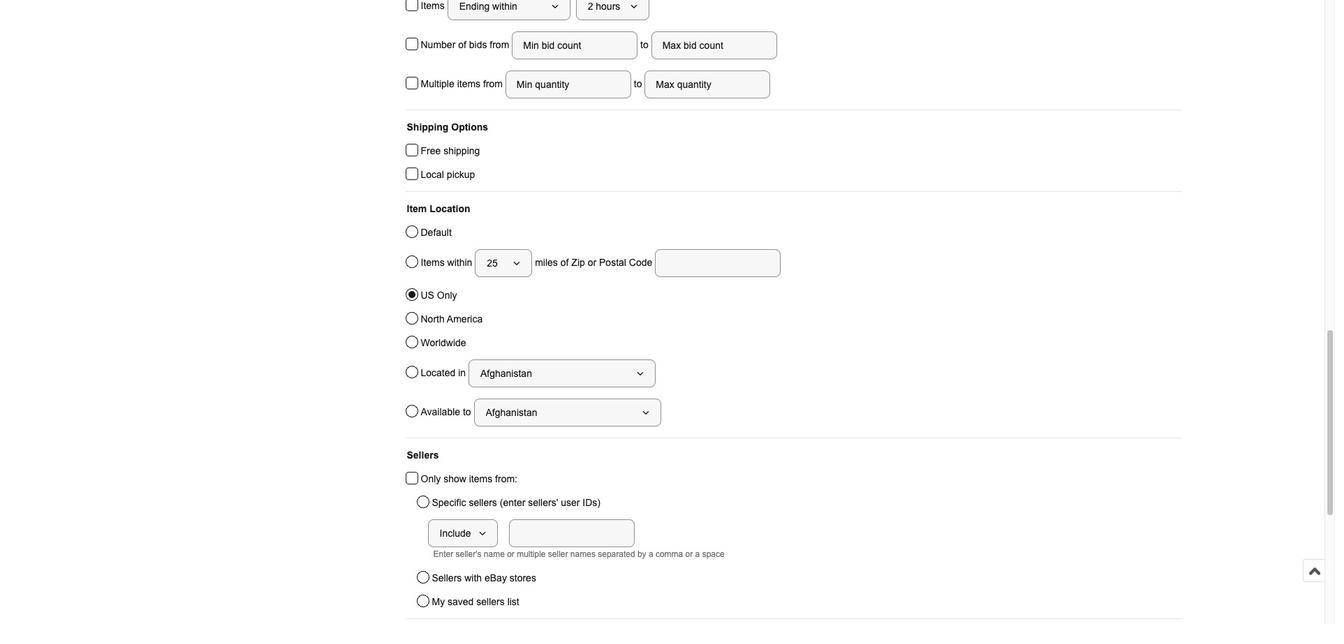Task type: describe. For each thing, give the bounding box(es) containing it.
zip
[[572, 257, 585, 268]]

enter seller's name or multiple seller names separated by a comma or a space
[[433, 550, 725, 560]]

options
[[451, 122, 488, 133]]

specific
[[432, 497, 466, 509]]

item
[[407, 203, 427, 214]]

postal
[[599, 257, 627, 268]]

available
[[421, 406, 460, 418]]

show
[[444, 474, 467, 485]]

1 a from the left
[[649, 550, 654, 560]]

Enter Maximum Quantity text field
[[645, 71, 771, 99]]

worldwide
[[421, 337, 466, 349]]

multiple
[[517, 550, 546, 560]]

by
[[638, 550, 647, 560]]

0 vertical spatial from
[[490, 39, 510, 50]]

within
[[448, 257, 473, 268]]

sellers for sellers
[[407, 450, 439, 461]]

multiple items from
[[421, 78, 506, 89]]

sellers for sellers with ebay stores
[[432, 573, 462, 584]]

miles of zip or postal code
[[533, 257, 655, 268]]

to for number of bids from
[[638, 39, 652, 50]]

us only
[[421, 290, 457, 301]]

shipping
[[444, 145, 480, 156]]

seller
[[548, 550, 568, 560]]

shipping
[[407, 122, 449, 133]]

location
[[430, 203, 471, 214]]

or for zip
[[588, 257, 597, 268]]

pickup
[[447, 169, 475, 180]]

0 vertical spatial items
[[457, 78, 481, 89]]

2 vertical spatial to
[[463, 406, 471, 418]]

seller's
[[456, 550, 482, 560]]

to for multiple items from
[[631, 78, 645, 89]]

item location
[[407, 203, 471, 214]]

number of bids from
[[421, 39, 512, 50]]

local pickup
[[421, 169, 475, 180]]

from:
[[495, 474, 518, 485]]

my
[[432, 597, 445, 608]]

separated
[[598, 550, 635, 560]]

0 vertical spatial sellers
[[469, 497, 497, 509]]

2 a from the left
[[696, 550, 700, 560]]

Zip or Postal Code text field
[[655, 249, 781, 277]]

only show items from:
[[421, 474, 518, 485]]

multiple
[[421, 78, 455, 89]]

0 vertical spatial only
[[437, 290, 457, 301]]

(enter
[[500, 497, 526, 509]]

Enter minimum number of bids text field
[[512, 31, 638, 59]]



Task type: vqa. For each thing, say whether or not it's contained in the screenshot.
$69.98
no



Task type: locate. For each thing, give the bounding box(es) containing it.
or right the name
[[507, 550, 515, 560]]

sellers down only show items from:
[[469, 497, 497, 509]]

space
[[703, 550, 725, 560]]

us
[[421, 290, 435, 301]]

stores
[[510, 573, 536, 584]]

ebay
[[485, 573, 507, 584]]

list
[[508, 597, 520, 608]]

0 vertical spatial to
[[638, 39, 652, 50]]

shipping options
[[407, 122, 488, 133]]

name
[[484, 550, 505, 560]]

or
[[588, 257, 597, 268], [507, 550, 515, 560], [686, 550, 693, 560]]

local
[[421, 169, 444, 180]]

of for number
[[458, 39, 467, 50]]

of left zip
[[561, 257, 569, 268]]

bids
[[469, 39, 487, 50]]

Seller ID text field
[[509, 520, 635, 548]]

0 horizontal spatial of
[[458, 39, 467, 50]]

items within
[[421, 257, 475, 268]]

free
[[421, 145, 441, 156]]

sellers down enter
[[432, 573, 462, 584]]

1 vertical spatial to
[[631, 78, 645, 89]]

located in
[[421, 367, 469, 378]]

a left space
[[696, 550, 700, 560]]

to
[[638, 39, 652, 50], [631, 78, 645, 89], [463, 406, 471, 418]]

or right zip
[[588, 257, 597, 268]]

only left show
[[421, 474, 441, 485]]

with
[[465, 573, 482, 584]]

1 vertical spatial items
[[469, 474, 493, 485]]

my saved sellers list
[[432, 597, 520, 608]]

of left bids in the left of the page
[[458, 39, 467, 50]]

ids)
[[583, 497, 601, 509]]

code
[[629, 257, 653, 268]]

0 horizontal spatial a
[[649, 550, 654, 560]]

Enter minimum quantity text field
[[506, 71, 631, 99]]

in
[[458, 367, 466, 378]]

1 horizontal spatial or
[[588, 257, 597, 268]]

of
[[458, 39, 467, 50], [561, 257, 569, 268]]

0 horizontal spatial or
[[507, 550, 515, 560]]

of for miles
[[561, 257, 569, 268]]

number
[[421, 39, 456, 50]]

sellers with ebay stores
[[432, 573, 536, 584]]

names
[[571, 550, 596, 560]]

1 vertical spatial from
[[483, 78, 503, 89]]

user
[[561, 497, 580, 509]]

north
[[421, 314, 445, 325]]

specific sellers (enter sellers' user ids)
[[432, 497, 601, 509]]

only
[[437, 290, 457, 301], [421, 474, 441, 485]]

1 horizontal spatial of
[[561, 257, 569, 268]]

1 vertical spatial sellers
[[477, 597, 505, 608]]

miles
[[535, 257, 558, 268]]

0 vertical spatial of
[[458, 39, 467, 50]]

a right by
[[649, 550, 654, 560]]

items
[[421, 257, 445, 268]]

or right the comma
[[686, 550, 693, 560]]

or for name
[[507, 550, 515, 560]]

items
[[457, 78, 481, 89], [469, 474, 493, 485]]

saved
[[448, 597, 474, 608]]

items left from:
[[469, 474, 493, 485]]

sellers'
[[528, 497, 558, 509]]

items right multiple
[[457, 78, 481, 89]]

sellers
[[407, 450, 439, 461], [432, 573, 462, 584]]

from down bids in the left of the page
[[483, 78, 503, 89]]

default
[[421, 227, 452, 238]]

sellers
[[469, 497, 497, 509], [477, 597, 505, 608]]

1 vertical spatial of
[[561, 257, 569, 268]]

1 vertical spatial sellers
[[432, 573, 462, 584]]

from right bids in the left of the page
[[490, 39, 510, 50]]

only right us
[[437, 290, 457, 301]]

1 vertical spatial only
[[421, 474, 441, 485]]

sellers left list
[[477, 597, 505, 608]]

0 vertical spatial sellers
[[407, 450, 439, 461]]

sellers down 'available'
[[407, 450, 439, 461]]

from
[[490, 39, 510, 50], [483, 78, 503, 89]]

1 horizontal spatial a
[[696, 550, 700, 560]]

2 horizontal spatial or
[[686, 550, 693, 560]]

comma
[[656, 550, 683, 560]]

enter
[[433, 550, 454, 560]]

free shipping
[[421, 145, 480, 156]]

america
[[447, 314, 483, 325]]

located
[[421, 367, 456, 378]]

available to
[[421, 406, 474, 418]]

north america
[[421, 314, 483, 325]]

a
[[649, 550, 654, 560], [696, 550, 700, 560]]

Enter maximum number of bids text field
[[652, 31, 777, 59]]



